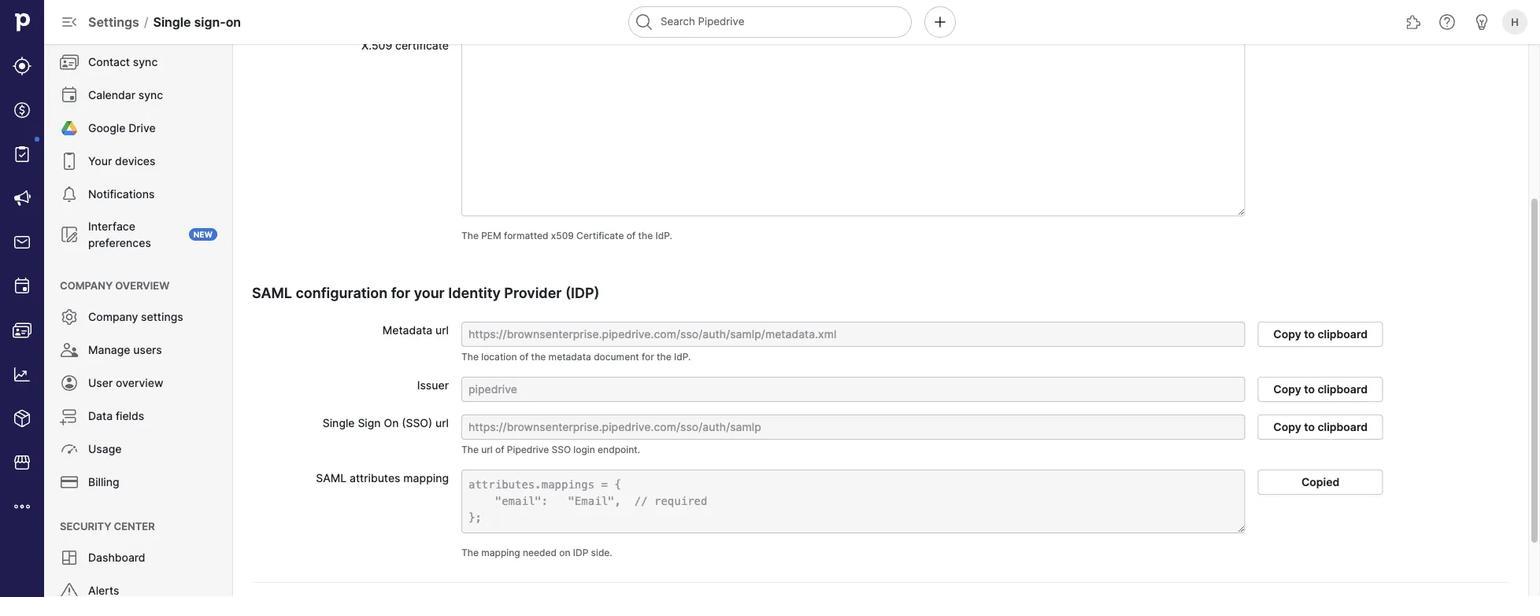 Task type: vqa. For each thing, say whether or not it's contained in the screenshot.
of to the middle
yes



Task type: describe. For each thing, give the bounding box(es) containing it.
color undefined image for company settings
[[60, 308, 79, 327]]

1 vertical spatial for
[[642, 352, 654, 363]]

sign-
[[194, 14, 226, 30]]

login
[[574, 445, 595, 456]]

company for company settings
[[88, 311, 138, 324]]

your
[[414, 285, 445, 302]]

h button
[[1499, 6, 1531, 38]]

2 copy to clipboard button from the top
[[1258, 378, 1383, 403]]

company overview
[[60, 280, 170, 292]]

products image
[[13, 409, 31, 428]]

dashboard link
[[50, 543, 227, 574]]

copy for sign
[[1273, 421, 1301, 435]]

8 color undefined image from the top
[[60, 582, 79, 598]]

url for metadata url
[[436, 324, 449, 337]]

calendar sync link
[[50, 80, 227, 111]]

metadata
[[549, 352, 591, 363]]

(idp)
[[565, 285, 600, 302]]

2 copy from the top
[[1273, 383, 1301, 397]]

to for sign
[[1304, 421, 1315, 435]]

to for url
[[1304, 328, 1315, 342]]

attributes.mappings = {     "email":   "Email",  // required }; text field
[[461, 470, 1245, 534]]

security center
[[60, 521, 155, 533]]

saml for saml attributes mapping
[[316, 472, 347, 485]]

sync for contact sync
[[133, 56, 158, 69]]

users
[[133, 344, 162, 357]]

copy to clipboard button for url
[[1258, 322, 1383, 348]]

data fields link
[[50, 401, 227, 432]]

data
[[88, 410, 113, 423]]

Search Pipedrive field
[[628, 6, 912, 38]]

google
[[88, 122, 126, 135]]

clipboard for url
[[1318, 328, 1368, 342]]

calendar
[[88, 89, 135, 102]]

copy to clipboard for url
[[1273, 328, 1368, 342]]

the for x.509 certificate
[[461, 231, 479, 242]]

sso
[[552, 445, 571, 456]]

google drive
[[88, 122, 156, 135]]

color undefined image for usage
[[60, 440, 79, 459]]

sync for calendar sync
[[138, 89, 163, 102]]

billing
[[88, 476, 119, 489]]

document
[[594, 352, 639, 363]]

pipedrive
[[507, 445, 549, 456]]

1 menu from the left
[[0, 0, 44, 598]]

color undefined image for billing
[[60, 473, 79, 492]]

single sign on (sso) url
[[323, 417, 449, 430]]

the url of pipedrive sso login endpoint.
[[461, 445, 640, 456]]

calendar sync
[[88, 89, 163, 102]]

home image
[[10, 10, 34, 34]]

color undefined image for user overview
[[60, 374, 79, 393]]

contact sync link
[[50, 46, 227, 78]]

your
[[88, 155, 112, 168]]

metadata
[[382, 324, 433, 337]]

google drive link
[[50, 113, 227, 144]]

usage link
[[50, 434, 227, 465]]

0 vertical spatial single
[[153, 14, 191, 30]]

security
[[60, 521, 111, 533]]

deals image
[[13, 101, 31, 120]]

copied
[[1302, 476, 1340, 490]]

side.
[[591, 548, 612, 559]]

preferences
[[88, 236, 151, 250]]

saml for saml configuration for your identity provider (idp)
[[252, 285, 292, 302]]

location
[[481, 352, 517, 363]]

the for metadata url
[[461, 352, 479, 363]]

color undefined image for contact sync
[[60, 53, 79, 72]]

user
[[88, 377, 113, 390]]

1 vertical spatial mapping
[[481, 548, 520, 559]]

idp
[[573, 548, 588, 559]]

drive
[[129, 122, 156, 135]]

clipboard for sign
[[1318, 421, 1368, 435]]

contact sync
[[88, 56, 158, 69]]

notifications link
[[50, 179, 227, 210]]

1 vertical spatial on
[[559, 548, 571, 559]]

your devices link
[[50, 146, 227, 177]]

certificate
[[395, 39, 449, 52]]

contacts image
[[13, 321, 31, 340]]

pem
[[481, 231, 501, 242]]

campaigns image
[[13, 189, 31, 208]]

more image
[[13, 498, 31, 517]]

settings
[[88, 14, 139, 30]]

2 horizontal spatial the
[[657, 352, 672, 363]]

copy to clipboard button for sign
[[1258, 415, 1383, 441]]

menu containing contact sync
[[44, 0, 233, 598]]

2 to from the top
[[1304, 383, 1315, 397]]

0 horizontal spatial for
[[391, 285, 410, 302]]

the pem formatted x509 certificate of the idp.
[[461, 231, 672, 242]]



Task type: locate. For each thing, give the bounding box(es) containing it.
color undefined image inside usage link
[[60, 440, 79, 459]]

1 vertical spatial idp.
[[674, 352, 691, 363]]

color undefined image
[[60, 86, 79, 105], [60, 119, 79, 138], [13, 145, 31, 164], [60, 152, 79, 171], [60, 185, 79, 204], [60, 225, 79, 244], [60, 374, 79, 393]]

url left pipedrive in the bottom of the page
[[481, 445, 493, 456]]

of right location
[[520, 352, 529, 363]]

1 vertical spatial company
[[88, 311, 138, 324]]

mapping
[[403, 472, 449, 485], [481, 548, 520, 559]]

color undefined image right 'campaigns' icon
[[60, 185, 79, 204]]

3 color undefined image from the top
[[60, 341, 79, 360]]

interface
[[88, 220, 135, 233]]

2 horizontal spatial of
[[627, 231, 636, 242]]

4 the from the top
[[461, 548, 479, 559]]

company settings
[[88, 311, 183, 324]]

the left pem
[[461, 231, 479, 242]]

0 vertical spatial idp.
[[656, 231, 672, 242]]

mapping right attributes
[[403, 472, 449, 485]]

0 horizontal spatial saml
[[252, 285, 292, 302]]

0 horizontal spatial on
[[226, 14, 241, 30]]

0 vertical spatial copy
[[1273, 328, 1301, 342]]

1 vertical spatial copy to clipboard button
[[1258, 378, 1383, 403]]

2 vertical spatial copy to clipboard button
[[1258, 415, 1383, 441]]

2 the from the top
[[461, 352, 479, 363]]

insights image
[[13, 365, 31, 384]]

of left pipedrive in the bottom of the page
[[495, 445, 504, 456]]

3 copy to clipboard from the top
[[1273, 421, 1368, 435]]

0 vertical spatial url
[[436, 324, 449, 337]]

the left location
[[461, 352, 479, 363]]

color undefined image inside billing link
[[60, 473, 79, 492]]

1 horizontal spatial mapping
[[481, 548, 520, 559]]

overview
[[115, 280, 170, 292], [116, 377, 163, 390]]

single
[[153, 14, 191, 30], [323, 417, 355, 430]]

color undefined image
[[60, 53, 79, 72], [60, 308, 79, 327], [60, 341, 79, 360], [60, 407, 79, 426], [60, 440, 79, 459], [60, 473, 79, 492], [60, 549, 79, 568], [60, 582, 79, 598]]

url right metadata
[[436, 324, 449, 337]]

0 vertical spatial for
[[391, 285, 410, 302]]

mapping left needed
[[481, 548, 520, 559]]

on
[[384, 417, 399, 430]]

user overview link
[[50, 368, 227, 399]]

data fields
[[88, 410, 144, 423]]

leads image
[[13, 57, 31, 76]]

needed
[[523, 548, 557, 559]]

2 vertical spatial url
[[481, 445, 493, 456]]

0 vertical spatial copy to clipboard
[[1273, 328, 1368, 342]]

0 vertical spatial to
[[1304, 328, 1315, 342]]

fields
[[116, 410, 144, 423]]

sync up calendar sync link
[[133, 56, 158, 69]]

copy for url
[[1273, 328, 1301, 342]]

interface preferences
[[88, 220, 151, 250]]

1 vertical spatial copy to clipboard
[[1273, 383, 1368, 397]]

1 the from the top
[[461, 231, 479, 242]]

for
[[391, 285, 410, 302], [642, 352, 654, 363]]

sales assistant image
[[1473, 13, 1491, 31]]

your devices
[[88, 155, 155, 168]]

0 horizontal spatial of
[[495, 445, 504, 456]]

/
[[144, 14, 148, 30]]

1 to from the top
[[1304, 328, 1315, 342]]

on
[[226, 14, 241, 30], [559, 548, 571, 559]]

the for single sign on (sso) url
[[461, 445, 479, 456]]

color undefined image inside your devices link
[[60, 152, 79, 171]]

url right (sso)
[[436, 417, 449, 430]]

company settings link
[[50, 302, 227, 333]]

clipboard
[[1318, 328, 1368, 342], [1318, 383, 1368, 397], [1318, 421, 1368, 435]]

settings / single sign-on
[[88, 14, 241, 30]]

1 horizontal spatial saml
[[316, 472, 347, 485]]

color undefined image inside google drive link
[[60, 119, 79, 138]]

overview for user overview
[[116, 377, 163, 390]]

new
[[194, 230, 213, 239]]

certificate
[[577, 231, 624, 242]]

1 vertical spatial clipboard
[[1318, 383, 1368, 397]]

overview for company overview
[[115, 280, 170, 292]]

saml
[[252, 285, 292, 302], [316, 472, 347, 485]]

issuer
[[417, 379, 449, 393]]

of for single sign on (sso) url
[[495, 445, 504, 456]]

0 vertical spatial copy to clipboard button
[[1258, 322, 1383, 348]]

0 horizontal spatial the
[[531, 352, 546, 363]]

x.509
[[361, 39, 392, 52]]

1 vertical spatial of
[[520, 352, 529, 363]]

0 vertical spatial clipboard
[[1318, 328, 1368, 342]]

2 color undefined image from the top
[[60, 308, 79, 327]]

company down "preferences"
[[60, 280, 113, 292]]

color undefined image inside company settings link
[[60, 308, 79, 327]]

0 vertical spatial saml
[[252, 285, 292, 302]]

company
[[60, 280, 113, 292], [88, 311, 138, 324]]

idp. right certificate in the left top of the page
[[656, 231, 672, 242]]

the left pipedrive in the bottom of the page
[[461, 445, 479, 456]]

sign
[[358, 417, 381, 430]]

manage users
[[88, 344, 162, 357]]

the
[[461, 231, 479, 242], [461, 352, 479, 363], [461, 445, 479, 456], [461, 548, 479, 559]]

color undefined image left interface
[[60, 225, 79, 244]]

sync
[[133, 56, 158, 69], [138, 89, 163, 102]]

configuration
[[296, 285, 388, 302]]

color undefined image left calendar
[[60, 86, 79, 105]]

metadata url
[[382, 324, 449, 337]]

the left needed
[[461, 548, 479, 559]]

0 horizontal spatial mapping
[[403, 472, 449, 485]]

contact
[[88, 56, 130, 69]]

0 vertical spatial mapping
[[403, 472, 449, 485]]

devices
[[115, 155, 155, 168]]

saml left attributes
[[316, 472, 347, 485]]

quick add image
[[931, 13, 950, 31]]

color undefined image for interface preferences
[[60, 225, 79, 244]]

user overview
[[88, 377, 163, 390]]

company down the company overview
[[88, 311, 138, 324]]

sales inbox image
[[13, 233, 31, 252]]

of
[[627, 231, 636, 242], [520, 352, 529, 363], [495, 445, 504, 456]]

the for saml attributes mapping
[[461, 548, 479, 559]]

menu item
[[44, 13, 233, 45]]

1 vertical spatial single
[[323, 417, 355, 430]]

1 horizontal spatial of
[[520, 352, 529, 363]]

color undefined image for calendar sync
[[60, 86, 79, 105]]

None text field
[[461, 37, 1245, 217], [461, 322, 1245, 348], [461, 37, 1245, 217], [461, 322, 1245, 348]]

color undefined image inside 'manage users' link
[[60, 341, 79, 360]]

copy to clipboard button
[[1258, 322, 1383, 348], [1258, 378, 1383, 403], [1258, 415, 1383, 441]]

2 menu from the left
[[44, 0, 233, 598]]

overview up company settings link
[[115, 280, 170, 292]]

color undefined image for dashboard
[[60, 549, 79, 568]]

color undefined image for data fields
[[60, 407, 79, 426]]

settings
[[141, 311, 183, 324]]

overview up data fields link
[[116, 377, 163, 390]]

copy to clipboard
[[1273, 328, 1368, 342], [1273, 383, 1368, 397], [1273, 421, 1368, 435]]

2 vertical spatial clipboard
[[1318, 421, 1368, 435]]

1 vertical spatial to
[[1304, 383, 1315, 397]]

color undefined image left your on the left of the page
[[60, 152, 79, 171]]

color undefined image for notifications
[[60, 185, 79, 204]]

3 copy to clipboard button from the top
[[1258, 415, 1383, 441]]

for right document at the left of the page
[[642, 352, 654, 363]]

0 horizontal spatial single
[[153, 14, 191, 30]]

5 color undefined image from the top
[[60, 440, 79, 459]]

None text field
[[461, 378, 1245, 403], [461, 415, 1245, 441], [461, 378, 1245, 403], [461, 415, 1245, 441]]

the right document at the left of the page
[[657, 352, 672, 363]]

3 copy from the top
[[1273, 421, 1301, 435]]

copy to clipboard for sign
[[1273, 421, 1368, 435]]

1 vertical spatial copy
[[1273, 383, 1301, 397]]

billing link
[[50, 467, 227, 498]]

idp. right document at the left of the page
[[674, 352, 691, 363]]

1 vertical spatial overview
[[116, 377, 163, 390]]

saml attributes mapping
[[316, 472, 449, 485]]

menu toggle image
[[60, 13, 79, 31]]

single right /
[[153, 14, 191, 30]]

center
[[114, 521, 155, 533]]

1 copy from the top
[[1273, 328, 1301, 342]]

1 color undefined image from the top
[[60, 53, 79, 72]]

color undefined image inside contact sync link
[[60, 53, 79, 72]]

identity
[[448, 285, 501, 302]]

1 vertical spatial saml
[[316, 472, 347, 485]]

saml left configuration
[[252, 285, 292, 302]]

4 color undefined image from the top
[[60, 407, 79, 426]]

the mapping needed on idp side.
[[461, 548, 612, 559]]

0 vertical spatial company
[[60, 280, 113, 292]]

1 copy to clipboard from the top
[[1273, 328, 1368, 342]]

2 vertical spatial copy
[[1273, 421, 1301, 435]]

1 horizontal spatial on
[[559, 548, 571, 559]]

color undefined image left user at the bottom left of page
[[60, 374, 79, 393]]

color undefined image for your devices
[[60, 152, 79, 171]]

1 copy to clipboard button from the top
[[1258, 322, 1383, 348]]

2 vertical spatial copy to clipboard
[[1273, 421, 1368, 435]]

0 vertical spatial overview
[[115, 280, 170, 292]]

for left your
[[391, 285, 410, 302]]

single left sign
[[323, 417, 355, 430]]

the left 'metadata'
[[531, 352, 546, 363]]

copied button
[[1258, 470, 1383, 496]]

1 horizontal spatial single
[[323, 417, 355, 430]]

url for the url of pipedrive sso login endpoint.
[[481, 445, 493, 456]]

notifications
[[88, 188, 155, 201]]

1 vertical spatial url
[[436, 417, 449, 430]]

the
[[638, 231, 653, 242], [531, 352, 546, 363], [657, 352, 672, 363]]

of for metadata url
[[520, 352, 529, 363]]

3 the from the top
[[461, 445, 479, 456]]

(sso)
[[402, 417, 433, 430]]

1 horizontal spatial idp.
[[674, 352, 691, 363]]

1 horizontal spatial for
[[642, 352, 654, 363]]

2 clipboard from the top
[[1318, 383, 1368, 397]]

color undefined image inside dashboard link
[[60, 549, 79, 568]]

x.509 certificate
[[361, 39, 449, 52]]

dashboard
[[88, 552, 145, 565]]

formatted
[[504, 231, 548, 242]]

1 horizontal spatial the
[[638, 231, 653, 242]]

manage users link
[[50, 335, 227, 366]]

0 vertical spatial on
[[226, 14, 241, 30]]

copy
[[1273, 328, 1301, 342], [1273, 383, 1301, 397], [1273, 421, 1301, 435]]

3 to from the top
[[1304, 421, 1315, 435]]

1 vertical spatial sync
[[138, 89, 163, 102]]

2 vertical spatial of
[[495, 445, 504, 456]]

endpoint.
[[598, 445, 640, 456]]

0 vertical spatial sync
[[133, 56, 158, 69]]

url
[[436, 324, 449, 337], [436, 417, 449, 430], [481, 445, 493, 456]]

color undefined image inside user overview link
[[60, 374, 79, 393]]

3 clipboard from the top
[[1318, 421, 1368, 435]]

color undefined image left the google
[[60, 119, 79, 138]]

x509
[[551, 231, 574, 242]]

activities image
[[13, 277, 31, 296]]

sync up drive at the top
[[138, 89, 163, 102]]

6 color undefined image from the top
[[60, 473, 79, 492]]

the location of the metadata document for the idp.
[[461, 352, 691, 363]]

h
[[1511, 16, 1519, 28]]

quick help image
[[1438, 13, 1457, 31]]

the right certificate in the left top of the page
[[638, 231, 653, 242]]

0 horizontal spatial idp.
[[656, 231, 672, 242]]

color undefined image for manage users
[[60, 341, 79, 360]]

color undefined image inside data fields link
[[60, 407, 79, 426]]

provider
[[504, 285, 562, 302]]

0 vertical spatial of
[[627, 231, 636, 242]]

menu
[[0, 0, 44, 598], [44, 0, 233, 598]]

2 vertical spatial to
[[1304, 421, 1315, 435]]

7 color undefined image from the top
[[60, 549, 79, 568]]

1 clipboard from the top
[[1318, 328, 1368, 342]]

2 copy to clipboard from the top
[[1273, 383, 1368, 397]]

color undefined image down deals image
[[13, 145, 31, 164]]

usage
[[88, 443, 122, 456]]

color undefined image inside notifications link
[[60, 185, 79, 204]]

attributes
[[350, 472, 400, 485]]

saml configuration for your identity provider (idp)
[[252, 285, 600, 302]]

color undefined image inside calendar sync link
[[60, 86, 79, 105]]

marketplace image
[[13, 454, 31, 472]]

manage
[[88, 344, 130, 357]]

company for company overview
[[60, 280, 113, 292]]

of right certificate in the left top of the page
[[627, 231, 636, 242]]

color undefined image for google drive
[[60, 119, 79, 138]]



